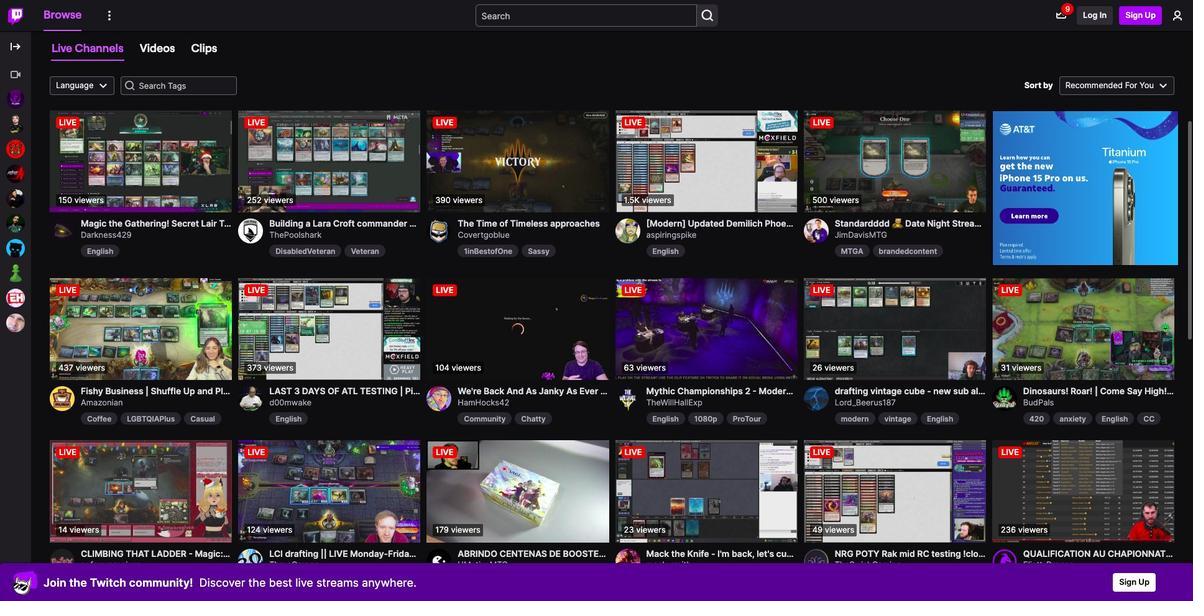 Task type: describe. For each thing, give the bounding box(es) containing it.
climbing that ladder - magic: the gathering arena - historic ranked - !tarot !testfate - nofoxweregiven image
[[50, 441, 232, 543]]

english for english button underneath thewillhallexp
[[653, 415, 679, 424]]

updated
[[688, 219, 724, 229]]

❗catarse❗pix
[[626, 549, 693, 559]]

mack_smith image
[[615, 549, 640, 574]]

et
[[443, 549, 454, 559]]

!clothing
[[963, 549, 1000, 559]]

pm
[[428, 549, 441, 559]]

eliott_dragon
[[1023, 561, 1074, 570]]

building
[[269, 219, 303, 229]]

last 3 days of atl testing | pioneer gyruda (showcase list) |  !coolstuff !moxfield !manatraders !heavyplay - d00mwake image
[[238, 278, 421, 381]]

covertgoblue image
[[427, 219, 452, 244]]

nickeh30 image
[[6, 289, 25, 308]]

!coffee
[[623, 386, 653, 397]]

#mtgpartner
[[457, 219, 514, 229]]

friday
[[388, 549, 414, 559]]

the time of timeless approaches covertgoblue
[[458, 219, 600, 240]]

drafting inside the lci drafting || live monday-friday 12 pm et || not a doctor threeomega
[[285, 549, 319, 559]]

lara
[[313, 219, 331, 229]]

sassy button
[[522, 245, 556, 257]]

anxiety button
[[1054, 413, 1093, 425]]

0 vertical spatial sign up
[[1126, 10, 1156, 20]]

lci
[[269, 549, 283, 559]]

1inbestofone button
[[458, 245, 519, 257]]

cube
[[904, 386, 925, 397]]

nrg
[[835, 549, 854, 559]]

recommended for you
[[1066, 80, 1154, 90]]

doctor
[[489, 549, 517, 559]]

casual
[[190, 415, 215, 424]]

deck
[[409, 219, 430, 229]]

2 || from the left
[[457, 549, 463, 559]]

discover
[[199, 577, 245, 590]]

cube.
[[776, 549, 800, 559]]

drafting vintage cube - new sub alert + emotes - lord_beerus187 image
[[804, 278, 986, 381]]

2 as from the left
[[566, 386, 577, 397]]

we're back and as janky as ever !jank !coffee !socials !deck hamhocks42
[[458, 386, 712, 408]]

ever
[[580, 386, 598, 397]]

poty
[[856, 549, 880, 559]]

theswishgaming image
[[804, 549, 829, 574]]

back
[[484, 386, 504, 397]]

language button
[[50, 76, 114, 95]]

coolcat image
[[12, 571, 37, 596]]

veteran button
[[345, 245, 385, 257]]

amazonian link
[[81, 387, 232, 410]]

rc
[[917, 549, 930, 559]]

thewillhallexp
[[646, 398, 703, 408]]

Search Input search field
[[475, 4, 697, 27]]

english button down the dinosaurs! roar!  |  come say high! 1luv!  | budpals
[[1096, 413, 1134, 425]]

adren_tv image
[[6, 165, 25, 183]]

clips
[[191, 41, 217, 55]]

modern
[[841, 415, 869, 424]]

english for english button underneath drafting vintage cube - new sub alert + emotes lord_beerus187
[[927, 415, 953, 424]]

420
[[1030, 415, 1044, 424]]

fishy business | shuffle up and play!!!! --> !suap | new videos on !youtube - amazonian image
[[50, 278, 232, 381]]

vintage button
[[878, 413, 918, 425]]

english for english button under d00mwake
[[276, 415, 302, 424]]

darkness429 link
[[81, 219, 232, 242]]

emotes
[[1001, 386, 1032, 397]]

Search Tags search field
[[120, 76, 237, 95]]

1 vertical spatial sign up button
[[1113, 574, 1156, 593]]

the for join
[[69, 577, 87, 590]]

1080p button
[[688, 413, 724, 425]]

eliott_dragon image
[[992, 549, 1017, 574]]

0 vertical spatial up
[[1145, 10, 1156, 20]]

abrindo centenas de boosters! — ❗catarse❗pix - umotivomtg image
[[427, 441, 609, 543]]

1 vertical spatial sign up
[[1119, 578, 1150, 588]]

!deck inside we're back and as janky as ever !jank !coffee !socials !deck hamhocks42
[[689, 386, 712, 397]]

aspiringspike image
[[615, 219, 640, 244]]

budpals
[[1023, 398, 1054, 408]]

log in button
[[1077, 6, 1113, 25]]

lci drafting || live monday-friday 12 pm et || not a doctor threeomega
[[269, 549, 517, 570]]

threeomega image
[[238, 549, 263, 574]]

building a lara croft commander deck !mtg #mtgpartner thepoolshark
[[269, 219, 514, 240]]

a inside the lci drafting || live monday-friday 12 pm et || not a doctor threeomega
[[482, 549, 487, 559]]

sign for the bottom "sign up" button
[[1119, 578, 1137, 588]]

english button down darkness429
[[81, 245, 120, 257]]

vintage inside drafting vintage cube - new sub alert + emotes lord_beerus187
[[871, 386, 902, 397]]

rak
[[882, 549, 897, 559]]

!deck inside the nrg poty rak mid rc testing !clothing !deck theswishgaming
[[1003, 549, 1026, 559]]

kennys image
[[6, 215, 25, 233]]

english button down thewillhallexp
[[646, 413, 685, 425]]

janky
[[539, 386, 564, 397]]

magic the gathering! secret lair tomb raider edh deck building #mtgpartner #ad - darkness429 image
[[50, 110, 232, 213]]

mtga button
[[835, 245, 870, 257]]

sort
[[1025, 80, 1042, 90]]

threeomega
[[269, 561, 319, 570]]

for
[[1125, 80, 1138, 90]]

mack
[[646, 549, 669, 559]]

log in
[[1083, 10, 1107, 20]]

1 | from the left
[[1095, 386, 1098, 397]]

brandedcontent
[[879, 247, 937, 256]]

demilich
[[726, 219, 763, 229]]

1luv!
[[1169, 386, 1189, 397]]

recommended channels group
[[0, 62, 31, 336]]

streams
[[316, 577, 359, 590]]

qualification au chapionnat europe - debrief de barcelona !r - eliott_dragon image
[[992, 441, 1175, 543]]

the time of timeless approaches - covertgoblue image
[[427, 110, 609, 213]]

0 vertical spatial sign up button
[[1119, 6, 1162, 25]]

protour
[[733, 415, 761, 424]]

thewillhallexp image
[[615, 387, 640, 412]]

by
[[1043, 80, 1053, 90]]

chess image
[[6, 264, 25, 283]]

community
[[464, 415, 506, 424]]

dinosaurs! roar!  |  come say high! 1luv!  | budpals
[[1023, 386, 1193, 408]]

hamhocks42
[[458, 398, 509, 408]]

we're back and as janky as ever !jank !coffee !socials !deck - hamhocks42 image
[[427, 278, 609, 381]]

d00mwake image
[[238, 387, 263, 412]]

darkness429 image
[[50, 219, 75, 244]]

chapionnat
[[1108, 549, 1166, 559]]

drafting vintage cube - new sub alert + emotes lord_beerus187
[[835, 386, 1032, 408]]

d00mwake
[[269, 398, 312, 408]]

protour button
[[727, 413, 767, 425]]

english for english button under the dinosaurs! roar!  |  come say high! 1luv!  | budpals
[[1102, 415, 1128, 424]]

disabledveteran
[[276, 247, 335, 256]]

of
[[499, 219, 508, 229]]

+
[[993, 386, 999, 397]]

lgbtqiaplus
[[127, 415, 175, 424]]

1080p
[[694, 415, 717, 424]]

community!
[[129, 577, 193, 590]]

umotivomtg image
[[427, 549, 452, 574]]

!jank
[[600, 386, 621, 397]]

building a lara croft commander deck !mtg #mtgpartner - thepoolshark image
[[238, 110, 421, 213]]

back,
[[732, 549, 755, 559]]



Task type: vqa. For each thing, say whether or not it's contained in the screenshot.
"Show"
no



Task type: locate. For each thing, give the bounding box(es) containing it.
sypherpk image
[[6, 140, 25, 159]]

centenas
[[500, 549, 547, 559]]

0 vertical spatial sign
[[1126, 10, 1143, 20]]

time
[[476, 219, 497, 229]]

|
[[1095, 386, 1098, 397], [1191, 386, 1193, 397]]

thepoolshark image
[[238, 219, 263, 244]]

up
[[1145, 10, 1156, 20], [1139, 578, 1150, 588]]

1 horizontal spatial |
[[1191, 386, 1193, 397]]

jimdavismtg link
[[835, 219, 986, 242]]

mtga
[[841, 247, 863, 256]]

the right the "join"
[[69, 577, 87, 590]]

darkness429
[[81, 230, 132, 240]]

1 vertical spatial up
[[1139, 578, 1150, 588]]

monday-
[[350, 549, 388, 559]]

0 horizontal spatial the
[[69, 577, 87, 590]]

!pics
[[802, 549, 822, 559]]

english
[[87, 247, 113, 256], [653, 247, 679, 256], [276, 415, 302, 424], [653, 415, 679, 424], [927, 415, 953, 424], [1102, 415, 1128, 424]]

jimdavismtg
[[835, 230, 887, 240]]

12
[[416, 549, 426, 559]]

anywhere.
[[362, 577, 417, 590]]

lirik image
[[6, 239, 25, 258]]

d00mwake link
[[269, 387, 421, 410]]

live channels
[[52, 41, 124, 55]]

twitch
[[90, 577, 126, 590]]

1 vertical spatial sign
[[1119, 578, 1137, 588]]

1 || from the left
[[321, 549, 327, 559]]

the up mack_smith
[[671, 549, 685, 559]]

0 vertical spatial !deck
[[689, 386, 712, 397]]

english button down aspiringspike
[[646, 245, 685, 257]]

- for i'm
[[711, 549, 715, 559]]

sign up button down the chapionnat
[[1113, 574, 1156, 593]]

english down darkness429
[[87, 247, 113, 256]]

jimdavismtg image
[[804, 219, 829, 244]]

amazonian image
[[50, 387, 75, 412]]

|| right 'et'
[[457, 549, 463, 559]]

english down the dinosaurs! roar!  |  come say high! 1luv!  | budpals
[[1102, 415, 1128, 424]]

the
[[458, 219, 474, 229]]

| right 1luv!
[[1191, 386, 1193, 397]]

timeless
[[510, 219, 548, 229]]

de
[[549, 549, 561, 559]]

hamhocks42 image
[[427, 387, 452, 412]]

nrg poty rak mid rc testing !clothing !deck - theswishgaming image
[[804, 441, 986, 543]]

as right and
[[526, 386, 537, 397]]

420 button
[[1023, 413, 1050, 425]]

lord_beerus187 image
[[804, 387, 829, 412]]

browse
[[44, 8, 82, 21]]

- left new
[[927, 386, 931, 397]]

tab list containing live channels
[[50, 36, 1175, 61]]

sign up right the in
[[1126, 10, 1156, 20]]

sign for the top "sign up" button
[[1126, 10, 1143, 20]]

umotivomtg
[[458, 561, 508, 570]]

0 vertical spatial -
[[927, 386, 931, 397]]

fl0m image
[[6, 90, 25, 109]]

1 vertical spatial vintage
[[885, 415, 912, 424]]

i'm
[[718, 549, 730, 559]]

come
[[1100, 386, 1125, 397]]

1 horizontal spatial drafting
[[835, 386, 868, 397]]

not
[[465, 549, 480, 559]]

!deck up 1080p button
[[689, 386, 712, 397]]

theswishgaming
[[835, 561, 901, 570]]

english for english button underneath darkness429
[[87, 247, 113, 256]]

1 vertical spatial !deck
[[1003, 549, 1026, 559]]

english button down d00mwake
[[269, 413, 308, 425]]

1 horizontal spatial a
[[482, 549, 487, 559]]

|| left live at the left of page
[[321, 549, 327, 559]]

community button
[[458, 413, 512, 425]]

nofoxweregiven image
[[50, 549, 75, 574]]

mythic championships 2 - modern -- pro tour coverage 24/7 - !ukraine !list !snap - video ©wizards of the coast. used with permission - thewillhallexp image
[[615, 278, 798, 381]]

up down the chapionnat
[[1139, 578, 1150, 588]]

videos
[[140, 41, 175, 55]]

!deck right !clothing
[[1003, 549, 1026, 559]]

knife
[[687, 549, 709, 559]]

1 as from the left
[[526, 386, 537, 397]]

a up the umotivomtg
[[482, 549, 487, 559]]

live
[[329, 549, 348, 559]]

a left "lara"
[[306, 219, 311, 229]]

0 horizontal spatial !deck
[[689, 386, 712, 397]]

0 vertical spatial vintage
[[871, 386, 902, 397]]

1 horizontal spatial !deck
[[1003, 549, 1026, 559]]

coffee button
[[81, 413, 118, 425]]

abrindo
[[458, 549, 497, 559]]

lord_beerus187
[[835, 398, 896, 408]]

1 horizontal spatial as
[[566, 386, 577, 397]]

dinosaurs! roar!  |  come say high! 1luv!  |  closed captioning - budpals image
[[992, 278, 1175, 381]]

abrindo centenas de boosters! — ❗catarse❗pix umotivomtg
[[458, 549, 693, 570]]

au
[[1093, 549, 1106, 559]]

english down d00mwake
[[276, 415, 302, 424]]

sign up button
[[1119, 6, 1162, 25], [1113, 574, 1156, 593]]

the for mack
[[671, 549, 685, 559]]

the inside mack the knife - i'm back, let's cube. !pics mack_smith
[[671, 549, 685, 559]]

0 horizontal spatial drafting
[[285, 549, 319, 559]]

english down thewillhallexp
[[653, 415, 679, 424]]

thepoolshark
[[269, 230, 322, 240]]

chatty
[[521, 415, 546, 424]]

budpals image
[[992, 387, 1017, 412]]

sub
[[953, 386, 969, 397]]

1 vertical spatial -
[[711, 549, 715, 559]]

standardddd 🧸 date night stream tonight 🪀 !jb 🎄 !holidaycards 🏢  !blacklotus 🔺 !tokens 💡 - jimdavismtg image
[[804, 110, 986, 213]]

and
[[507, 386, 524, 397]]

-
[[927, 386, 931, 397], [711, 549, 715, 559]]

you
[[1140, 80, 1154, 90]]

stewie2k image
[[6, 190, 25, 208]]

nofoxweregiven
[[81, 561, 141, 570]]

live
[[52, 41, 72, 55]]

drafting inside drafting vintage cube - new sub alert + emotes lord_beerus187
[[835, 386, 868, 397]]

drafting up the threeomega
[[285, 549, 319, 559]]

0 horizontal spatial as
[[526, 386, 537, 397]]

1 horizontal spatial the
[[248, 577, 266, 590]]

- inside drafting vintage cube - new sub alert + emotes lord_beerus187
[[927, 386, 931, 397]]

new
[[934, 386, 951, 397]]

- left i'm
[[711, 549, 715, 559]]

0 horizontal spatial |
[[1095, 386, 1098, 397]]

!socials
[[655, 386, 687, 397]]

vintage down cube at the bottom of page
[[885, 415, 912, 424]]

as
[[526, 386, 537, 397], [566, 386, 577, 397]]

english button
[[81, 245, 120, 257], [646, 245, 685, 257], [269, 413, 308, 425], [646, 413, 685, 425], [921, 413, 960, 425], [1096, 413, 1134, 425]]

mack the knife - i'm back, let's cube. !pics - mack_smith image
[[615, 441, 798, 543]]

casual button
[[184, 413, 221, 425]]

s1mple image
[[6, 115, 25, 134]]

0 horizontal spatial ||
[[321, 549, 327, 559]]

- for new
[[927, 386, 931, 397]]

0 vertical spatial drafting
[[835, 386, 868, 397]]

drafting up lord_beerus187
[[835, 386, 868, 397]]

2 | from the left
[[1191, 386, 1193, 397]]

sign right the in
[[1126, 10, 1143, 20]]

| right roar!
[[1095, 386, 1098, 397]]

lci drafting || live monday-friday 12 pm et || not a doctor - threeomega image
[[238, 441, 421, 543]]

alert
[[971, 386, 991, 397]]

vintage inside vintage button
[[885, 415, 912, 424]]

[modern] updated demilich phoenix aspiringspike
[[646, 219, 799, 240]]

recommended
[[1066, 80, 1123, 90]]

say
[[1127, 386, 1143, 397]]

recommended for you button
[[1059, 76, 1175, 95]]

sassy
[[528, 247, 550, 256]]

mack_smith
[[646, 561, 692, 570]]

anxiety
[[1060, 415, 1086, 424]]

[modern]
[[646, 219, 686, 229]]

vintage up lord_beerus187
[[871, 386, 902, 397]]

tab list
[[50, 36, 1175, 61]]

1 horizontal spatial ||
[[457, 549, 463, 559]]

nofoxweregiven link
[[81, 549, 232, 572]]

english down aspiringspike
[[653, 247, 679, 256]]

live
[[295, 577, 313, 590]]

sort by
[[1025, 80, 1053, 90]]

commander
[[357, 219, 407, 229]]

a inside 'building a lara croft commander deck !mtg #mtgpartner thepoolshark'
[[306, 219, 311, 229]]

symfuhny image
[[6, 314, 25, 333]]

the down threeomega icon
[[248, 577, 266, 590]]

sign down the chapionnat
[[1119, 578, 1137, 588]]

0 horizontal spatial a
[[306, 219, 311, 229]]

1 vertical spatial drafting
[[285, 549, 319, 559]]

sign up
[[1126, 10, 1156, 20], [1119, 578, 1150, 588]]

- inside mack the knife - i'm back, let's cube. !pics mack_smith
[[711, 549, 715, 559]]

1 horizontal spatial -
[[927, 386, 931, 397]]

browse link
[[44, 0, 82, 30]]

2 horizontal spatial the
[[671, 549, 685, 559]]

!mtg
[[432, 219, 455, 229]]

up right the in
[[1145, 10, 1156, 20]]

vintage
[[871, 386, 902, 397], [885, 415, 912, 424]]

0 horizontal spatial -
[[711, 549, 715, 559]]

None field
[[120, 76, 237, 95]]

[modern] updated demilich phoenix - aspiringspike image
[[615, 110, 798, 213]]

best
[[269, 577, 292, 590]]

mack the knife - i'm back, let's cube. !pics mack_smith
[[646, 549, 822, 570]]

join
[[44, 577, 66, 590]]

a
[[306, 219, 311, 229], [482, 549, 487, 559]]

english button down drafting vintage cube - new sub alert + emotes lord_beerus187
[[921, 413, 960, 425]]

1 vertical spatial a
[[482, 549, 487, 559]]

sign up button right the in
[[1119, 6, 1162, 25]]

0 vertical spatial a
[[306, 219, 311, 229]]

english for english button underneath aspiringspike
[[653, 247, 679, 256]]

veteran
[[351, 247, 379, 256]]

english down drafting vintage cube - new sub alert + emotes lord_beerus187
[[927, 415, 953, 424]]

cc
[[1144, 415, 1155, 424]]

as left ever on the bottom of page
[[566, 386, 577, 397]]

clips link
[[184, 38, 224, 58]]

sign up down the chapionnat
[[1119, 578, 1150, 588]]

approaches
[[550, 219, 600, 229]]

channels
[[75, 41, 124, 55]]



